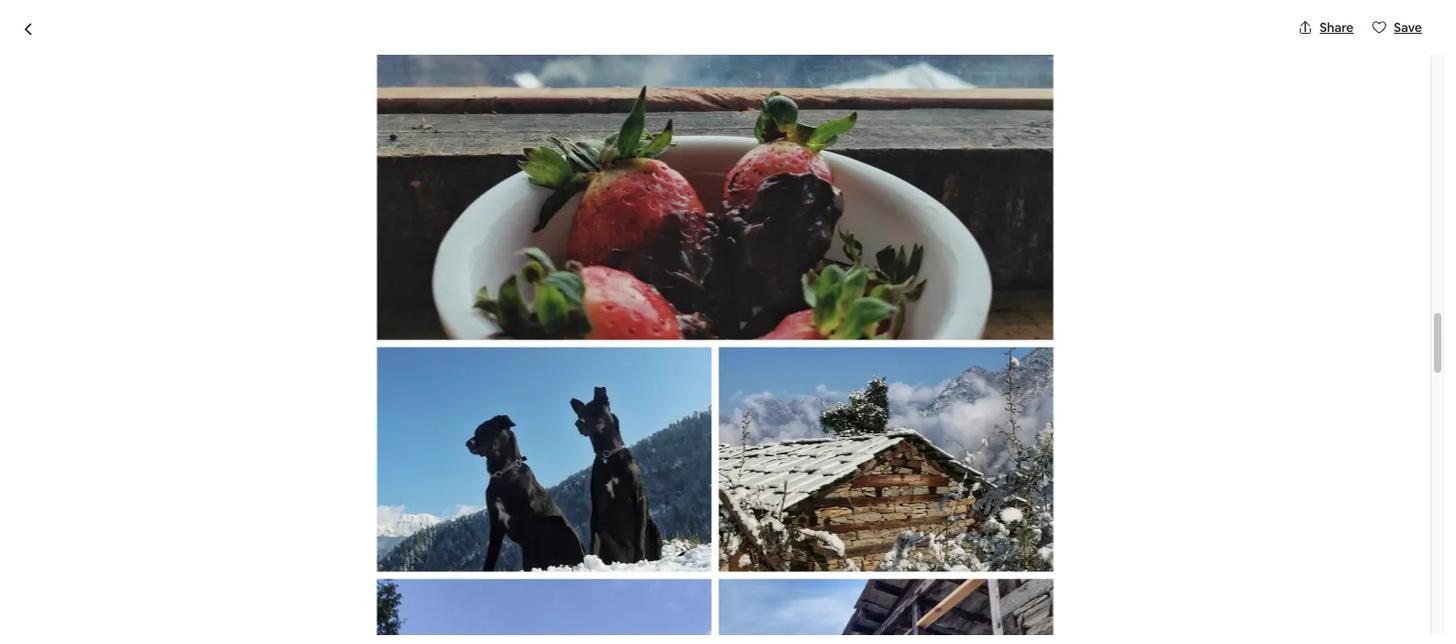 Task type: vqa. For each thing, say whether or not it's contained in the screenshot.
the Room
yes



Task type: describe. For each thing, give the bounding box(es) containing it.
sooty's hideout ~ beat the blues room shangarh, himachal pradesh, india
[[204, 93, 635, 149]]

shangarh, himachal pradesh, india button
[[270, 130, 475, 152]]

hosted
[[393, 546, 460, 572]]

sooty's hideout ~ beat the blues room image 1 image
[[204, 173, 715, 497]]

room inside sooty's hideout ~ beat the blues room shangarh, himachal pradesh, india
[[570, 93, 635, 124]]

or
[[702, 608, 715, 625]]

shagun image
[[764, 541, 801, 577]]

$913 aud total before taxes
[[909, 549, 1015, 592]]

bathroom
[[512, 616, 572, 633]]

dialog containing share
[[0, 0, 1444, 636]]

1 vertical spatial room
[[204, 546, 259, 572]]

stay
[[349, 546, 389, 572]]

shagun
[[491, 546, 562, 572]]

may
[[671, 625, 696, 636]]

sooty's hideout ~ beat the blues room image 4 image
[[978, 173, 1227, 335]]

blues
[[506, 93, 565, 124]]



Task type: locate. For each thing, give the bounding box(es) containing it.
shared
[[467, 616, 509, 633]]

room
[[570, 93, 635, 124], [204, 546, 259, 572]]

himachal
[[333, 132, 389, 149]]

listing image 12 image
[[719, 348, 1054, 572], [719, 348, 1054, 572]]

dialog
[[0, 0, 1444, 636]]

before
[[941, 576, 980, 592]]

sooty's hideout ~ beat the blues room image 2 image
[[723, 173, 971, 335]]

listing image 14 image
[[719, 579, 1054, 636], [719, 579, 1054, 636]]

farm
[[300, 546, 345, 572]]

share
[[1320, 19, 1354, 36]]

room in a farm stay hosted by shagun
[[204, 546, 562, 572]]

~
[[387, 93, 401, 124]]

shared bathroom
[[467, 616, 572, 633]]

total
[[909, 576, 938, 592]]

beat
[[406, 93, 458, 124]]

listing image 13 image
[[377, 579, 712, 636], [377, 579, 712, 636]]

room right blues
[[570, 93, 635, 124]]

room left in
[[204, 546, 259, 572]]

others
[[718, 608, 757, 625]]

save button
[[1365, 12, 1430, 43]]

in
[[264, 546, 280, 572]]

hideout
[[292, 93, 382, 124]]

host
[[671, 608, 700, 625]]

home
[[735, 625, 769, 636]]

None search field
[[555, 15, 876, 58]]

share button
[[1291, 12, 1361, 43]]

$913 aud
[[909, 549, 1000, 575]]

listing image 11 image
[[377, 348, 712, 572], [377, 348, 712, 572]]

0 vertical spatial room
[[570, 93, 635, 124]]

pradesh,
[[392, 132, 444, 149]]

by
[[464, 546, 487, 572]]

host or others may share home
[[671, 608, 769, 636]]

shangarh,
[[270, 132, 330, 149]]

sooty's hideout ~ beat the blues room image 3 image
[[723, 342, 971, 497]]

sooty's
[[204, 93, 287, 124]]

the
[[463, 93, 501, 124]]

1 horizontal spatial room
[[570, 93, 635, 124]]

a
[[285, 546, 296, 572]]

sooty's hideout ~ beat the blues room image 5 image
[[978, 342, 1227, 497]]

0 horizontal spatial room
[[204, 546, 259, 572]]

shagun image
[[764, 541, 801, 577]]

listing image 10 image
[[377, 0, 1054, 340], [377, 0, 1054, 340]]

india
[[446, 132, 475, 149]]

save
[[1394, 19, 1423, 36]]

taxes
[[983, 576, 1015, 592]]

share
[[699, 625, 732, 636]]



